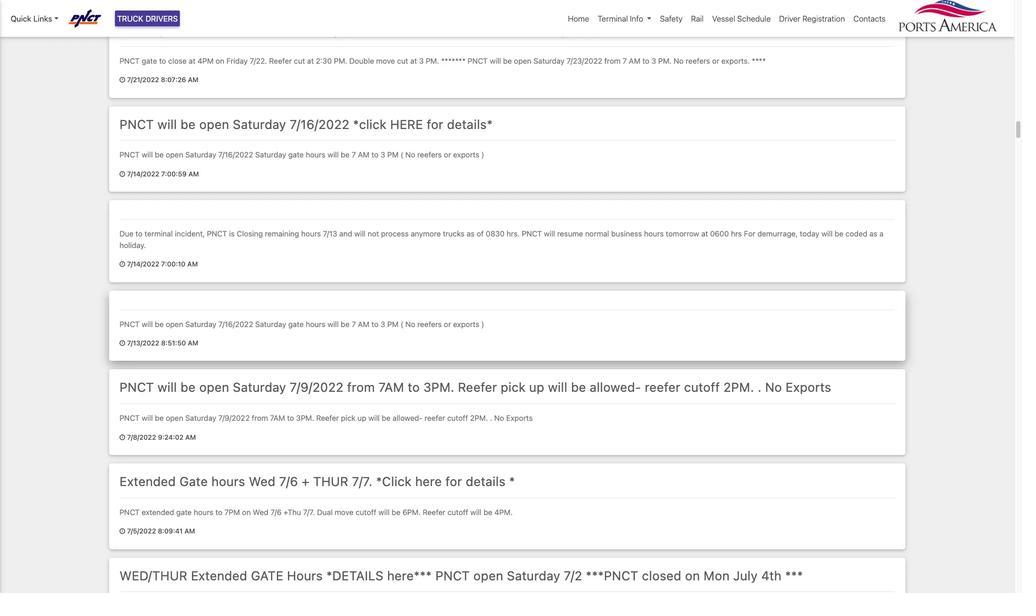 Task type: locate. For each thing, give the bounding box(es) containing it.
0 vertical spatial pm
[[387, 151, 398, 159]]

0 horizontal spatial 7/7.
[[303, 508, 315, 517]]

friday for 7/22.
[[226, 56, 248, 65]]

pm. down safety link
[[658, 56, 672, 65]]

clock o image left 7/13/2022
[[119, 341, 125, 348]]

7/9/2022
[[290, 380, 343, 395], [218, 414, 250, 423]]

as left "a"
[[869, 230, 877, 238]]

7/13/2022
[[127, 340, 159, 348]]

6 clock o image from the top
[[119, 529, 125, 536]]

0 vertical spatial wed
[[249, 475, 275, 489]]

hours
[[306, 151, 325, 159], [301, 230, 321, 238], [644, 230, 664, 238], [306, 320, 325, 329], [211, 475, 245, 489], [194, 508, 213, 517]]

0 vertical spatial 7/23/2022
[[571, 23, 633, 37]]

1 ( from the top
[[401, 151, 403, 159]]

0 vertical spatial 7/9/2022
[[290, 380, 343, 395]]

at up 7/21/2022 8:07:26 am
[[189, 56, 195, 65]]

friday for 7/22
[[303, 23, 340, 37]]

move right dual
[[335, 508, 354, 517]]

saturday
[[514, 23, 568, 37], [533, 56, 565, 65], [233, 117, 286, 132], [185, 151, 216, 159], [255, 151, 286, 159], [185, 320, 216, 329], [255, 320, 286, 329], [233, 380, 286, 395], [185, 414, 216, 423], [507, 569, 560, 584]]

**** right exports.
[[752, 56, 766, 65]]

1 vertical spatial .
[[490, 414, 492, 423]]

7/14/2022 down holiday.
[[127, 261, 159, 269]]

extended up extended
[[119, 475, 176, 489]]

drivers
[[145, 14, 178, 23]]

holiday.
[[119, 241, 146, 250]]

hrs.
[[507, 230, 520, 238]]

at left 0600
[[701, 230, 708, 238]]

1 vertical spatial exports
[[453, 320, 479, 329]]

on for 7/6
[[242, 508, 251, 517]]

0 vertical spatial or
[[712, 56, 719, 65]]

1 cut from the left
[[294, 56, 305, 65]]

1 vertical spatial pick
[[341, 414, 355, 423]]

0 vertical spatial )
[[481, 151, 484, 159]]

1 clock o image from the top
[[119, 77, 125, 84]]

wed/thur
[[119, 569, 187, 584]]

1 7/14/2022 from the top
[[127, 170, 159, 178]]

0 vertical spatial up
[[529, 380, 544, 395]]

wed right 7pm
[[253, 508, 268, 517]]

2 horizontal spatial for
[[812, 23, 829, 37]]

1 vertical spatial 7/7.
[[303, 508, 315, 517]]

clock o image left 7:00:59
[[119, 171, 125, 178]]

move right double
[[376, 56, 395, 65]]

7/14/2022 left 7:00:59
[[127, 170, 159, 178]]

clock o image for pnct will be open saturday 7/9/2022 from 7am to 3pm.  reefer pick up will be allowed- reefer cutoff 2pm.  .  no exports
[[119, 435, 125, 442]]

7/8/2022
[[127, 434, 156, 442]]

8:51:50
[[161, 340, 186, 348]]

1 vertical spatial extended
[[191, 569, 247, 584]]

**** right 7/22
[[373, 23, 398, 37]]

1 vertical spatial 2pm.
[[470, 414, 488, 423]]

4pm up 7/21/2022 8:07:26 am
[[197, 56, 214, 65]]

7/23/2022
[[571, 23, 633, 37], [567, 56, 602, 65]]

7/14/2022
[[127, 170, 159, 178], [127, 261, 159, 269]]

1 horizontal spatial exports
[[786, 380, 831, 395]]

0 horizontal spatial cut
[[294, 56, 305, 65]]

1 horizontal spatial friday
[[303, 23, 340, 37]]

1 vertical spatial move
[[335, 508, 354, 517]]

links
[[33, 14, 52, 23]]

2 as from the left
[[869, 230, 877, 238]]

2 vertical spatial for
[[445, 475, 462, 489]]

as
[[467, 230, 475, 238], [869, 230, 877, 238]]

7
[[668, 23, 675, 37], [623, 56, 627, 65], [352, 151, 356, 159], [352, 320, 356, 329]]

1 vertical spatial allowed-
[[393, 414, 422, 423]]

0 vertical spatial allowed-
[[590, 380, 641, 395]]

0 horizontal spatial as
[[467, 230, 475, 238]]

1 horizontal spatial ****
[[752, 56, 766, 65]]

vessel schedule link
[[708, 8, 775, 29]]

clock o image
[[119, 77, 125, 84], [119, 171, 125, 178], [119, 262, 125, 269], [119, 341, 125, 348], [119, 435, 125, 442], [119, 529, 125, 536]]

on
[[285, 23, 300, 37], [216, 56, 224, 65], [242, 508, 251, 517], [685, 569, 700, 584]]

1 vertical spatial )
[[481, 320, 484, 329]]

0600
[[710, 230, 729, 238]]

2 clock o image from the top
[[119, 171, 125, 178]]

exports
[[786, 380, 831, 395], [506, 414, 533, 423]]

7/14/2022 7:00:10 am
[[125, 261, 198, 269]]

1 vertical spatial (
[[401, 320, 403, 329]]

7/6 left +thu
[[271, 508, 281, 517]]

4 clock o image from the top
[[119, 341, 125, 348]]

clock o image left "7/8/2022"
[[119, 435, 125, 442]]

clock o image down holiday.
[[119, 262, 125, 269]]

safety
[[660, 14, 683, 23]]

1 horizontal spatial 7/9/2022
[[290, 380, 343, 395]]

1 horizontal spatial 7/7.
[[352, 475, 372, 489]]

1 vertical spatial close
[[168, 56, 187, 65]]

1 horizontal spatial 7am
[[378, 380, 404, 395]]

friday up 2:30 at the top left
[[303, 23, 340, 37]]

7/5/2022 8:09:41 am
[[125, 528, 195, 536]]

*details
[[326, 569, 383, 584]]

be
[[462, 23, 477, 37], [503, 56, 512, 65], [180, 117, 196, 132], [155, 151, 164, 159], [341, 151, 350, 159], [835, 230, 843, 238], [155, 320, 164, 329], [341, 320, 350, 329], [180, 380, 196, 395], [571, 380, 586, 395], [155, 414, 164, 423], [382, 414, 391, 423], [392, 508, 400, 517], [484, 508, 492, 517]]

2 cut from the left
[[397, 56, 408, 65]]

for right her
[[812, 23, 829, 37]]

clock o image for extended gate hours  wed 7/6 + thur 7/7.  *click here for details *
[[119, 529, 125, 536]]

0 horizontal spatial ****
[[373, 23, 398, 37]]

2 7/14/2022 from the top
[[127, 261, 159, 269]]

at inside due to terminal incident, pnct is closing remaining hours 7/13 and will not process anymore trucks as of 0830 hrs. pnct will resume normal business hours tomorrow at 0600 hrs for demurrage, today will be coded as a holiday.
[[701, 230, 708, 238]]

0 vertical spatial 2pm.
[[723, 380, 754, 395]]

schedule
[[737, 14, 771, 23]]

0 horizontal spatial pick
[[341, 414, 355, 423]]

info
[[630, 14, 643, 23]]

1 horizontal spatial 2pm.
[[723, 380, 754, 395]]

0 horizontal spatial allowed-
[[393, 414, 422, 423]]

clock o image left 7/21/2022
[[119, 77, 125, 84]]

reefers
[[686, 56, 710, 65], [417, 151, 442, 159], [417, 320, 442, 329]]

1 horizontal spatial as
[[869, 230, 877, 238]]

resume
[[557, 230, 583, 238]]

0 vertical spatial pnct will be open saturday 7/9/2022 from 7am to 3pm.  reefer pick up will be allowed- reefer cutoff 2pm.  .  no exports
[[119, 380, 831, 395]]

friday left 7/22.
[[226, 56, 248, 65]]

1 vertical spatial pm
[[387, 320, 398, 329]]

move
[[376, 56, 395, 65], [335, 508, 354, 517]]

0 vertical spatial .
[[758, 380, 761, 395]]

reefer
[[645, 380, 680, 395], [424, 414, 445, 423]]

cut right double
[[397, 56, 408, 65]]

8:07:26
[[161, 76, 186, 84]]

7/7. right the thur
[[352, 475, 372, 489]]

0 vertical spatial close
[[203, 23, 235, 37]]

7/7.
[[352, 475, 372, 489], [303, 508, 315, 517]]

due to terminal incident, pnct is closing remaining hours 7/13 and will not process anymore trucks as of 0830 hrs. pnct will resume normal business hours tomorrow at 0600 hrs for demurrage, today will be coded as a holiday.
[[119, 230, 884, 250]]

terminal
[[145, 230, 173, 238]]

at left *******
[[410, 56, 417, 65]]

1 vertical spatial 3pm.
[[296, 414, 314, 423]]

2 vertical spatial reefers
[[417, 320, 442, 329]]

hours
[[287, 569, 323, 584]]

extended gate hours  wed 7/6 + thur 7/7.  *click here for details *
[[119, 475, 515, 489]]

7/8/2022 9:24:02 am
[[125, 434, 196, 442]]

details
[[466, 475, 505, 489]]

driver
[[779, 14, 800, 23]]

as left the of
[[467, 230, 475, 238]]

1 horizontal spatial 4pm
[[254, 23, 281, 37]]

friday
[[303, 23, 340, 37], [226, 56, 248, 65]]

0 vertical spatial reefer
[[645, 380, 680, 395]]

0 horizontal spatial friday
[[226, 56, 248, 65]]

7pm
[[224, 508, 240, 517]]

3
[[717, 23, 725, 37], [419, 56, 424, 65], [651, 56, 656, 65], [381, 151, 385, 159], [381, 320, 385, 329]]

be inside due to terminal incident, pnct is closing remaining hours 7/13 and will not process anymore trucks as of 0830 hrs. pnct will resume normal business hours tomorrow at 0600 hrs for demurrage, today will be coded as a holiday.
[[835, 230, 843, 238]]

0 horizontal spatial close
[[168, 56, 187, 65]]

will
[[439, 23, 459, 37], [490, 56, 501, 65], [157, 117, 177, 132], [142, 151, 153, 159], [328, 151, 339, 159], [354, 230, 366, 238], [544, 230, 555, 238], [821, 230, 833, 238], [142, 320, 153, 329], [328, 320, 339, 329], [157, 380, 177, 395], [548, 380, 567, 395], [142, 414, 153, 423], [368, 414, 380, 423], [378, 508, 390, 517], [470, 508, 482, 517]]

at
[[239, 23, 250, 37], [189, 56, 195, 65], [307, 56, 314, 65], [410, 56, 417, 65], [701, 230, 708, 238]]

extended
[[119, 475, 176, 489], [191, 569, 247, 584]]

1 vertical spatial wed
[[253, 508, 268, 517]]

7/6 left +
[[279, 475, 298, 489]]

contacts link
[[849, 8, 890, 29]]

7/13
[[323, 230, 337, 238]]

1 vertical spatial for
[[427, 117, 443, 132]]

at up 7/22.
[[239, 23, 250, 37]]

2 pnct will be open saturday 7/9/2022 from 7am to 3pm.  reefer pick up will be allowed- reefer cutoff 2pm.  .  no exports from the top
[[119, 414, 533, 423]]

or
[[712, 56, 719, 65], [444, 151, 451, 159], [444, 320, 451, 329]]

0 horizontal spatial 7/9/2022
[[218, 414, 250, 423]]

0 horizontal spatial 4pm
[[197, 56, 214, 65]]

1 horizontal spatial up
[[529, 380, 544, 395]]

close for pnct gate to close at 4pm on friday 7/22 **** pnct will be open saturday 7/23/2022 from 7 am to 3 pm.  click her for details.
[[203, 23, 235, 37]]

4pm up 7/22.
[[254, 23, 281, 37]]

1 vertical spatial exports
[[506, 414, 533, 423]]

0 vertical spatial 7/14/2022
[[127, 170, 159, 178]]

0 vertical spatial friday
[[303, 23, 340, 37]]

for right here
[[445, 475, 462, 489]]

cut
[[294, 56, 305, 65], [397, 56, 408, 65]]

truck
[[117, 14, 143, 23]]

cut left 2:30 at the top left
[[294, 56, 305, 65]]

0 vertical spatial 7/6
[[279, 475, 298, 489]]

1 vertical spatial ****
[[752, 56, 766, 65]]

1 exports from the top
[[453, 151, 479, 159]]

0 vertical spatial 7/7.
[[352, 475, 372, 489]]

wed left +
[[249, 475, 275, 489]]

for right the here
[[427, 117, 443, 132]]

not
[[368, 230, 379, 238]]

thur
[[313, 475, 348, 489]]

0 horizontal spatial for
[[427, 117, 443, 132]]

on for 7/22
[[285, 23, 300, 37]]

pm. right 2:30 at the top left
[[334, 56, 347, 65]]

incident,
[[175, 230, 205, 238]]

2 exports from the top
[[453, 320, 479, 329]]

1 vertical spatial reefer
[[424, 414, 445, 423]]

0 horizontal spatial up
[[358, 414, 366, 423]]

7/5/2022
[[127, 528, 156, 536]]

4pm for 7/22.
[[197, 56, 214, 65]]

2pm.
[[723, 380, 754, 395], [470, 414, 488, 423]]

truck drivers link
[[115, 11, 180, 27]]

quick links
[[11, 14, 52, 23]]

3pm.
[[423, 380, 454, 395], [296, 414, 314, 423]]

7/7. left dual
[[303, 508, 315, 517]]

(
[[401, 151, 403, 159], [401, 320, 403, 329]]

for
[[744, 230, 755, 238]]

for
[[812, 23, 829, 37], [427, 117, 443, 132], [445, 475, 462, 489]]

0 vertical spatial pick
[[501, 380, 526, 395]]

7/16/2022
[[290, 117, 349, 132], [218, 151, 253, 159], [218, 320, 253, 329]]

****
[[373, 23, 398, 37], [752, 56, 766, 65]]

extended left gate
[[191, 569, 247, 584]]

coded
[[845, 230, 867, 238]]

dual
[[317, 508, 333, 517]]

close for pnct gate to close at 4pm on friday 7/22.  reefer cut at 2:30 pm.   double move cut at 3 pm. *******   pnct will be open saturday 7/23/2022 from 7 am to 3 pm.  no reefers or exports. ****
[[168, 56, 187, 65]]

0 vertical spatial for
[[812, 23, 829, 37]]

1 horizontal spatial close
[[203, 23, 235, 37]]

0 vertical spatial (
[[401, 151, 403, 159]]

4pm for 7/22
[[254, 23, 281, 37]]

0 vertical spatial 4pm
[[254, 23, 281, 37]]

1 vertical spatial 7/14/2022
[[127, 261, 159, 269]]

1 vertical spatial 4pm
[[197, 56, 214, 65]]

1 pnct will be open saturday 7/16/2022 saturday gate hours will be 7 am to 3 pm ( no reefers or exports ) from the top
[[119, 151, 484, 159]]

due
[[119, 230, 133, 238]]

pnct will be open saturday 7/9/2022 from 7am to 3pm.  reefer pick up will be allowed- reefer cutoff 2pm.  .  no exports
[[119, 380, 831, 395], [119, 414, 533, 423]]

0 horizontal spatial extended
[[119, 475, 176, 489]]

1 as from the left
[[467, 230, 475, 238]]

1 vertical spatial pnct will be open saturday 7/16/2022 saturday gate hours will be 7 am to 3 pm ( no reefers or exports )
[[119, 320, 484, 329]]

1 vertical spatial friday
[[226, 56, 248, 65]]

details.
[[832, 23, 876, 37]]

0 vertical spatial move
[[376, 56, 395, 65]]

5 clock o image from the top
[[119, 435, 125, 442]]

0 vertical spatial 7am
[[378, 380, 404, 395]]

clock o image left 7/5/2022
[[119, 529, 125, 536]]

0 horizontal spatial .
[[490, 414, 492, 423]]



Task type: describe. For each thing, give the bounding box(es) containing it.
0 vertical spatial 3pm.
[[423, 380, 454, 395]]

pnct extended gate hours to 7pm on wed 7/6 +thu 7/7. dual move cutoff will be 6pm.  reefer cutoff will be 4pm.
[[119, 508, 513, 517]]

clock o image for pnct gate to close at 4pm on friday 7/22 **** pnct will be open saturday 7/23/2022 from 7 am to 3 pm.  click her for details.
[[119, 77, 125, 84]]

pm. left click at the right top of the page
[[729, 23, 752, 37]]

7/21/2022 8:07:26 am
[[125, 76, 198, 84]]

1 horizontal spatial pick
[[501, 380, 526, 395]]

closed
[[642, 569, 681, 584]]

trucks
[[443, 230, 465, 238]]

0 vertical spatial reefers
[[686, 56, 710, 65]]

july
[[733, 569, 758, 584]]

business
[[611, 230, 642, 238]]

1 vertical spatial up
[[358, 414, 366, 423]]

details*
[[447, 117, 493, 132]]

pnct gate to close at 4pm on friday 7/22 **** pnct will be open saturday 7/23/2022 from 7 am to 3 pm.  click her for details.
[[119, 23, 876, 37]]

terminal info
[[598, 14, 643, 23]]

7/21/2022
[[127, 76, 159, 84]]

7/22.
[[250, 56, 267, 65]]

exports.
[[721, 56, 750, 65]]

6pm.
[[402, 508, 421, 517]]

7/14/2022 7:00:59 am
[[125, 170, 199, 178]]

2 vertical spatial or
[[444, 320, 451, 329]]

*******
[[441, 56, 466, 65]]

1 vertical spatial 7/9/2022
[[218, 414, 250, 423]]

2 ) from the top
[[481, 320, 484, 329]]

normal
[[585, 230, 609, 238]]

process
[[381, 230, 409, 238]]

here
[[390, 117, 423, 132]]

1 vertical spatial 7/16/2022
[[218, 151, 253, 159]]

quick
[[11, 14, 31, 23]]

gate
[[179, 475, 208, 489]]

7/14/2022 for 7:00:59
[[127, 170, 159, 178]]

0 horizontal spatial move
[[335, 508, 354, 517]]

+
[[302, 475, 310, 489]]

a
[[879, 230, 884, 238]]

today
[[800, 230, 819, 238]]

2 pm from the top
[[387, 320, 398, 329]]

1 vertical spatial or
[[444, 151, 451, 159]]

quick links link
[[11, 13, 58, 24]]

here***
[[387, 569, 432, 584]]

1 horizontal spatial .
[[758, 380, 761, 395]]

0 horizontal spatial 2pm.
[[470, 414, 488, 423]]

1 pnct will be open saturday 7/9/2022 from 7am to 3pm.  reefer pick up will be allowed- reefer cutoff 2pm.  .  no exports from the top
[[119, 380, 831, 395]]

1 vertical spatial 7/23/2022
[[567, 56, 602, 65]]

0 vertical spatial extended
[[119, 475, 176, 489]]

4pm.
[[494, 508, 513, 517]]

registration
[[802, 14, 845, 23]]

pm. left *******
[[426, 56, 439, 65]]

and
[[339, 230, 352, 238]]

vessel schedule
[[712, 14, 771, 23]]

terminal
[[598, 14, 628, 23]]

0830
[[486, 230, 505, 238]]

here
[[415, 475, 442, 489]]

1 horizontal spatial move
[[376, 56, 395, 65]]

2 vertical spatial 7/16/2022
[[218, 320, 253, 329]]

***pnct
[[586, 569, 638, 584]]

pnct gate to close at 4pm on friday 7/22.  reefer cut at 2:30 pm.   double move cut at 3 pm. *******   pnct will be open saturday 7/23/2022 from 7 am to 3 pm.  no reefers or exports. ****
[[119, 56, 766, 65]]

1 horizontal spatial allowed-
[[590, 380, 641, 395]]

1 ) from the top
[[481, 151, 484, 159]]

0 horizontal spatial exports
[[506, 414, 533, 423]]

anymore
[[411, 230, 441, 238]]

7/13/2022 8:51:50 am
[[125, 340, 198, 348]]

gate
[[251, 569, 283, 584]]

home
[[568, 14, 589, 23]]

double
[[349, 56, 374, 65]]

3 clock o image from the top
[[119, 262, 125, 269]]

1 horizontal spatial reefer
[[645, 380, 680, 395]]

is
[[229, 230, 235, 238]]

clock o image for pnct will be open saturday 7/16/2022 *click here for details*
[[119, 171, 125, 178]]

8:09:41
[[158, 528, 183, 536]]

at left 2:30 at the top left
[[307, 56, 314, 65]]

9:24:02
[[158, 434, 183, 442]]

extended
[[142, 508, 174, 517]]

0 horizontal spatial 7am
[[270, 414, 285, 423]]

pnct will be open saturday 7/16/2022 *click here for details*
[[119, 117, 493, 132]]

7:00:10
[[161, 261, 185, 269]]

7/14/2022 for 7:00:10
[[127, 261, 159, 269]]

*click
[[376, 475, 411, 489]]

click
[[756, 23, 785, 37]]

demurrage,
[[757, 230, 798, 238]]

to inside due to terminal incident, pnct is closing remaining hours 7/13 and will not process anymore trucks as of 0830 hrs. pnct will resume normal business hours tomorrow at 0600 hrs for demurrage, today will be coded as a holiday.
[[135, 230, 142, 238]]

1 vertical spatial reefers
[[417, 151, 442, 159]]

7/22
[[344, 23, 370, 37]]

*
[[509, 475, 515, 489]]

wed/thur extended gate hours *details here***  pnct open saturday 7/2 ***pnct closed on mon july 4th ***
[[119, 569, 803, 584]]

1 vertical spatial 7/6
[[271, 508, 281, 517]]

closing
[[237, 230, 263, 238]]

terminal info link
[[593, 8, 656, 29]]

*click
[[353, 117, 387, 132]]

on for 7/22.
[[216, 56, 224, 65]]

2 ( from the top
[[401, 320, 403, 329]]

remaining
[[265, 230, 299, 238]]

0 vertical spatial ****
[[373, 23, 398, 37]]

7/2
[[564, 569, 582, 584]]

0 vertical spatial 7/16/2022
[[290, 117, 349, 132]]

of
[[477, 230, 484, 238]]

2:30
[[316, 56, 332, 65]]

rail link
[[687, 8, 708, 29]]

1 pm from the top
[[387, 151, 398, 159]]

driver registration link
[[775, 8, 849, 29]]

rail
[[691, 14, 704, 23]]

+thu
[[284, 508, 301, 517]]

safety link
[[656, 8, 687, 29]]

***
[[785, 569, 803, 584]]

0 vertical spatial exports
[[786, 380, 831, 395]]

0 horizontal spatial 3pm.
[[296, 414, 314, 423]]

truck drivers
[[117, 14, 178, 23]]

0 horizontal spatial reefer
[[424, 414, 445, 423]]

vessel
[[712, 14, 735, 23]]

home link
[[564, 8, 593, 29]]

4th
[[761, 569, 781, 584]]

1 horizontal spatial extended
[[191, 569, 247, 584]]

tomorrow
[[666, 230, 699, 238]]

hrs
[[731, 230, 742, 238]]

2 pnct will be open saturday 7/16/2022 saturday gate hours will be 7 am to 3 pm ( no reefers or exports ) from the top
[[119, 320, 484, 329]]

1 horizontal spatial for
[[445, 475, 462, 489]]



Task type: vqa. For each thing, say whether or not it's contained in the screenshot.
NUMBERS
no



